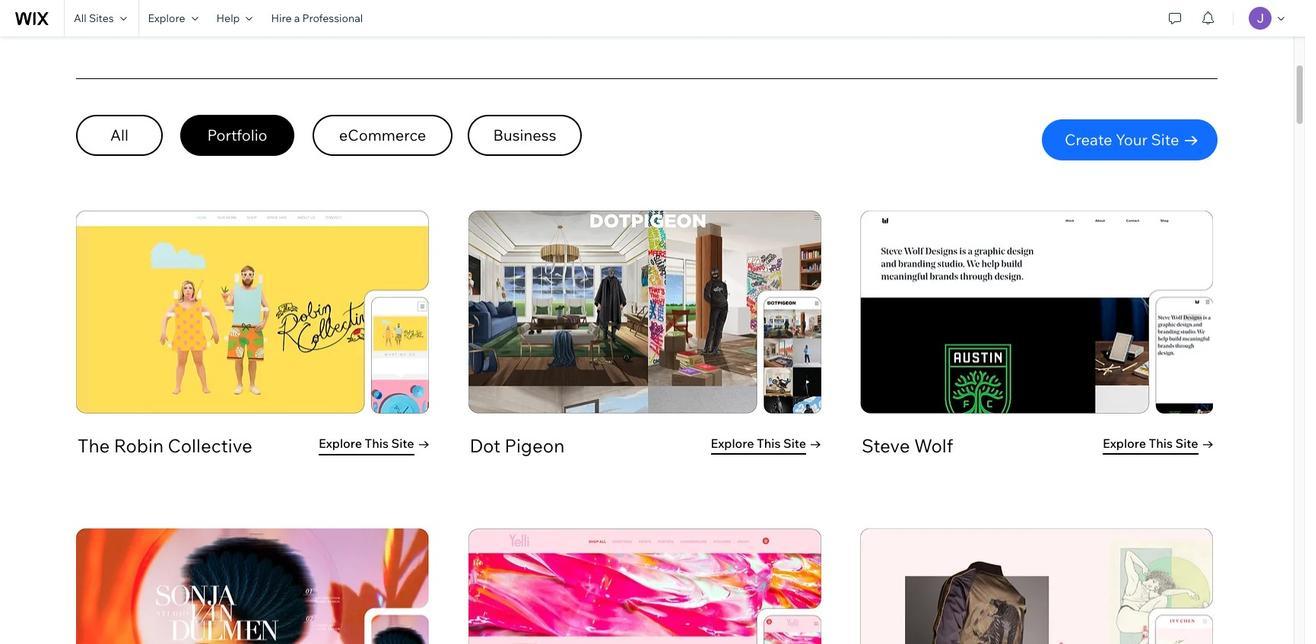 Task type: describe. For each thing, give the bounding box(es) containing it.
a
[[294, 11, 300, 25]]

professional
[[302, 11, 363, 25]]

hire a professional
[[271, 11, 363, 25]]

help
[[216, 11, 240, 25]]

explore
[[148, 11, 185, 25]]



Task type: locate. For each thing, give the bounding box(es) containing it.
all
[[74, 11, 87, 25]]

help button
[[207, 0, 262, 37]]

sites
[[89, 11, 114, 25]]

hire a professional link
[[262, 0, 372, 37]]

all sites
[[74, 11, 114, 25]]

hire
[[271, 11, 292, 25]]



